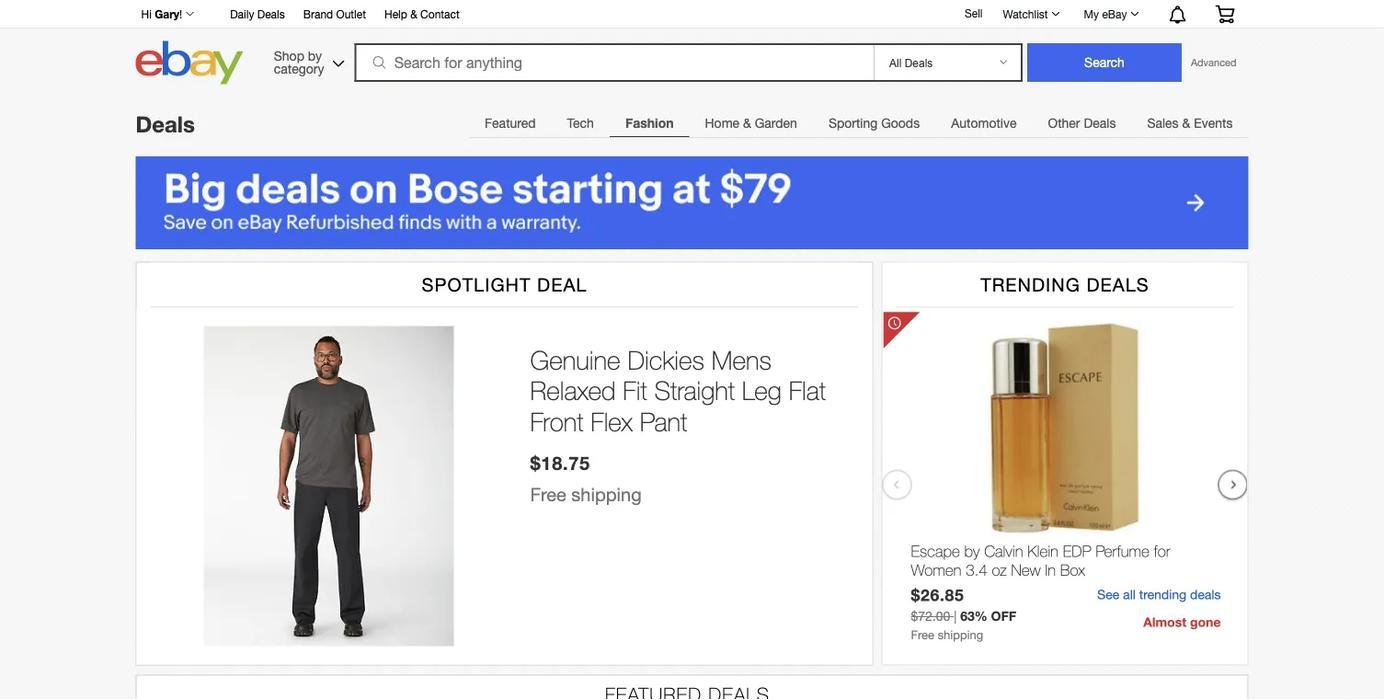 Task type: locate. For each thing, give the bounding box(es) containing it.
$18.75
[[530, 452, 591, 474]]

yard,
[[705, 263, 732, 277]]

shop by category banner
[[131, 0, 1249, 89]]

help & contact link
[[385, 5, 460, 25]]

escape
[[911, 542, 960, 560]]

fit
[[623, 375, 647, 406]]

home
[[705, 115, 740, 131]]

shipping down $18.75
[[572, 484, 642, 505]]

shipping down |
[[938, 628, 984, 642]]

new
[[1011, 561, 1041, 579]]

spotlight
[[422, 274, 531, 295]]

1 horizontal spatial by
[[965, 542, 980, 560]]

sales & events link
[[1132, 105, 1249, 142]]

1 vertical spatial shipping
[[938, 628, 984, 642]]

0 vertical spatial garden
[[755, 115, 798, 131]]

for
[[1154, 542, 1171, 560]]

0 horizontal spatial free
[[530, 484, 567, 505]]

contact
[[421, 7, 460, 20]]

box
[[1061, 561, 1086, 579]]

&
[[411, 7, 417, 20], [743, 115, 752, 131], [1183, 115, 1191, 131], [790, 153, 797, 167], [779, 263, 786, 277]]

garden down major appliances
[[736, 263, 775, 277]]

0 vertical spatial by
[[308, 48, 322, 63]]

& right sales
[[1183, 115, 1191, 131]]

deals
[[257, 7, 285, 20], [136, 111, 195, 137], [1084, 115, 1116, 131], [1087, 274, 1150, 295]]

& left bar
[[790, 153, 797, 167]]

perfume
[[1096, 542, 1150, 560]]

by for category
[[308, 48, 322, 63]]

free down $18.75
[[530, 484, 567, 505]]

outlet
[[336, 7, 366, 20]]

gone
[[1191, 614, 1221, 630]]

0 vertical spatial shipping
[[572, 484, 642, 505]]

3.4
[[966, 561, 988, 579]]

& right home
[[743, 115, 752, 131]]

fashion
[[626, 115, 674, 131]]

gary
[[155, 7, 179, 20]]

featured link
[[469, 105, 552, 142]]

& down major appliances link
[[779, 263, 786, 277]]

other deals link
[[1033, 105, 1132, 142]]

spotlight deal
[[422, 274, 587, 295]]

watchlist
[[1003, 7, 1048, 20]]

brand
[[303, 7, 333, 20]]

1 vertical spatial free
[[911, 628, 935, 642]]

big deals on bose starting at $79 save on ebay refurished finds with a warranty. image
[[136, 156, 1249, 249]]

& inside sales & events link
[[1183, 115, 1191, 131]]

1 vertical spatial by
[[965, 542, 980, 560]]

deals link
[[136, 111, 195, 137]]

1 vertical spatial garden
[[736, 263, 775, 277]]

deals inside account navigation
[[257, 7, 285, 20]]

free down '$72.00'
[[911, 628, 935, 642]]

free
[[530, 484, 567, 505], [911, 628, 935, 642]]

advanced
[[1191, 57, 1237, 69]]

& right the "help"
[[411, 7, 417, 20]]

0 horizontal spatial by
[[308, 48, 322, 63]]

by inside escape by calvin klein edp perfume for women 3.4 oz new in box
[[965, 542, 980, 560]]

& inside help & contact link
[[411, 7, 417, 20]]

menu bar
[[469, 104, 1249, 349]]

deals
[[1191, 587, 1221, 602]]

dining
[[752, 153, 786, 167]]

kitchen, dining & bar link
[[704, 146, 865, 174]]

baby
[[894, 236, 922, 250]]

see
[[1098, 587, 1120, 602]]

0 vertical spatial free
[[530, 484, 567, 505]]

sporting
[[829, 115, 878, 131]]

home & garden
[[705, 115, 798, 131]]

free shipping
[[530, 484, 642, 505]]

automotive
[[952, 115, 1017, 131]]

see all trending deals link
[[1098, 587, 1221, 603]]

shop by category button
[[266, 41, 348, 81]]

major appliances link
[[704, 229, 865, 257]]

klein
[[1028, 542, 1059, 560]]

garden up 'dining'
[[755, 115, 798, 131]]

shipping
[[572, 484, 642, 505], [938, 628, 984, 642]]

almost gone
[[1144, 614, 1221, 630]]

Search for anything text field
[[358, 45, 870, 80]]

by inside shop by category
[[308, 48, 322, 63]]

account navigation
[[131, 0, 1249, 29]]

$72.00 | 63% off free shipping
[[911, 609, 1017, 642]]

vacuums link
[[704, 201, 865, 229]]

home & garden link
[[691, 106, 812, 142]]

tab list
[[469, 104, 1249, 349]]

shipping inside $72.00 | 63% off free shipping
[[938, 628, 984, 642]]

off
[[992, 609, 1017, 624]]

tools
[[705, 180, 733, 195]]

sales
[[1148, 115, 1179, 131]]

by right shop
[[308, 48, 322, 63]]

1 horizontal spatial shipping
[[938, 628, 984, 642]]

garden
[[755, 115, 798, 131], [736, 263, 775, 277]]

trending deals
[[981, 274, 1150, 295]]

dickies
[[628, 344, 705, 375]]

sales & events
[[1148, 115, 1233, 131]]

kitchen,
[[705, 153, 749, 167]]

all
[[1124, 587, 1136, 602]]

& inside kitchen, dining & bar link
[[790, 153, 797, 167]]

my ebay
[[1084, 7, 1128, 20]]

by up 3.4
[[965, 542, 980, 560]]

oz
[[992, 561, 1007, 579]]

hi
[[141, 7, 152, 20]]

brand outlet link
[[303, 5, 366, 25]]

& inside 'home & garden' "link"
[[743, 115, 752, 131]]

None submit
[[1028, 43, 1182, 82]]

1 horizontal spatial free
[[911, 628, 935, 642]]

yard, garden & outdoor living link
[[704, 257, 865, 299]]



Task type: describe. For each thing, give the bounding box(es) containing it.
bedding
[[894, 153, 939, 167]]

& inside yard, garden & outdoor living
[[779, 263, 786, 277]]

shop
[[274, 48, 304, 63]]

deals for daily
[[257, 7, 285, 20]]

advanced link
[[1182, 44, 1246, 81]]

sporting goods
[[829, 115, 920, 131]]

your shopping cart image
[[1215, 5, 1236, 23]]

help
[[385, 7, 407, 20]]

& for sales
[[1183, 115, 1191, 131]]

garden inside "link"
[[755, 115, 798, 131]]

free inside $72.00 | 63% off free shipping
[[911, 628, 935, 642]]

trending
[[981, 274, 1081, 295]]

featured
[[485, 115, 536, 131]]

daily deals
[[230, 7, 285, 20]]

mens
[[712, 344, 772, 375]]

!
[[179, 7, 182, 20]]

kitchen, dining & bar
[[705, 153, 819, 167]]

ebay
[[1103, 7, 1128, 20]]

deals for other
[[1084, 115, 1116, 131]]

$26.85
[[911, 586, 965, 605]]

front
[[530, 406, 584, 437]]

$72.00
[[911, 609, 951, 624]]

baby link
[[893, 229, 1054, 257]]

|
[[954, 609, 957, 624]]

genuine dickies mens relaxed fit straight leg flat front flex pant
[[530, 344, 826, 437]]

in
[[1045, 561, 1056, 579]]

deals for trending
[[1087, 274, 1150, 295]]

sporting goods link
[[813, 105, 936, 142]]

living
[[705, 278, 737, 292]]

sell
[[965, 7, 983, 19]]

tech
[[567, 115, 594, 131]]

deal
[[537, 274, 587, 295]]

straight
[[655, 375, 735, 406]]

furniture
[[894, 263, 941, 277]]

garden inside yard, garden & outdoor living
[[736, 263, 775, 277]]

my
[[1084, 7, 1100, 20]]

edp
[[1063, 542, 1092, 560]]

calvin
[[985, 542, 1024, 560]]

daily
[[230, 7, 254, 20]]

see all trending deals
[[1098, 587, 1221, 602]]

home & garden menu
[[690, 104, 1069, 349]]

category
[[274, 61, 324, 76]]

& for home
[[743, 115, 752, 131]]

menu bar containing featured
[[469, 104, 1249, 349]]

relaxed
[[530, 375, 616, 406]]

yard, garden & outdoor living
[[705, 263, 834, 292]]

hi gary !
[[141, 7, 182, 20]]

tools link
[[704, 174, 865, 201]]

major
[[705, 236, 736, 250]]

bedding link
[[893, 146, 1054, 174]]

my ebay link
[[1074, 3, 1148, 25]]

by for calvin
[[965, 542, 980, 560]]

fashion link
[[610, 105, 690, 142]]

major appliances
[[705, 236, 798, 250]]

63%
[[961, 609, 988, 624]]

appliances
[[739, 236, 798, 250]]

tab list containing featured
[[469, 104, 1249, 349]]

vacuums
[[705, 208, 754, 222]]

watchlist link
[[993, 3, 1069, 25]]

furniture link
[[893, 257, 1054, 284]]

events
[[1194, 115, 1233, 131]]

goods
[[882, 115, 920, 131]]

escape by calvin klein edp perfume for women 3.4 oz new in box
[[911, 542, 1171, 579]]

women
[[911, 561, 962, 579]]

genuine
[[530, 344, 621, 375]]

automotive link
[[936, 105, 1033, 142]]

none submit inside shop by category banner
[[1028, 43, 1182, 82]]

other
[[1048, 115, 1081, 131]]

& for help
[[411, 7, 417, 20]]

flat
[[789, 375, 826, 406]]

help & contact
[[385, 7, 460, 20]]

almost
[[1144, 614, 1187, 630]]

daily deals link
[[230, 5, 285, 25]]

pant
[[640, 406, 688, 437]]

trending
[[1140, 587, 1187, 602]]

other deals
[[1048, 115, 1116, 131]]

escape by calvin klein edp perfume for women 3.4 oz new in box link
[[911, 542, 1221, 583]]

tech link
[[552, 105, 610, 142]]

leg
[[742, 375, 782, 406]]

0 horizontal spatial shipping
[[572, 484, 642, 505]]



Task type: vqa. For each thing, say whether or not it's contained in the screenshot.
first the 5.0
no



